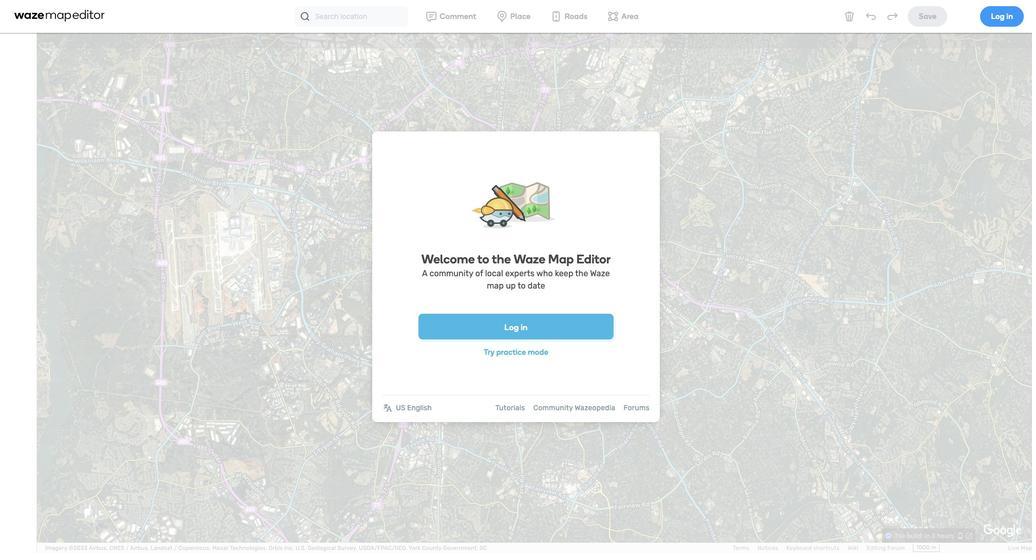 Task type: vqa. For each thing, say whether or not it's contained in the screenshot.
'To'
yes



Task type: describe. For each thing, give the bounding box(es) containing it.
tutorials
[[496, 403, 525, 412]]

a
[[422, 268, 428, 278]]

tutorials link
[[496, 403, 525, 412]]

try
[[484, 347, 495, 357]]

1 horizontal spatial waze
[[590, 268, 610, 278]]

welcome to the waze map editor a community of local experts who keep the waze map up to date
[[422, 251, 611, 290]]

log
[[504, 322, 519, 332]]

of
[[475, 268, 483, 278]]

log in link
[[419, 314, 614, 339]]

try practice mode
[[484, 347, 549, 357]]

who
[[537, 268, 553, 278]]

1 vertical spatial to
[[518, 281, 526, 290]]

forums
[[624, 403, 650, 412]]

mode
[[528, 347, 549, 357]]

0 horizontal spatial to
[[478, 251, 490, 266]]

map
[[548, 251, 574, 266]]

local
[[485, 268, 503, 278]]

editor
[[577, 251, 611, 266]]

try practice mode link
[[484, 347, 549, 357]]

wazeopedia
[[575, 403, 616, 412]]

forums link
[[624, 403, 650, 412]]

date
[[528, 281, 545, 290]]



Task type: locate. For each thing, give the bounding box(es) containing it.
welcome
[[422, 251, 475, 266]]

community
[[533, 403, 573, 412]]

up
[[506, 281, 516, 290]]

1 horizontal spatial to
[[518, 281, 526, 290]]

1 horizontal spatial the
[[575, 268, 588, 278]]

waze down editor
[[590, 268, 610, 278]]

0 vertical spatial waze
[[514, 251, 546, 266]]

community
[[430, 268, 473, 278]]

1 vertical spatial the
[[575, 268, 588, 278]]

waze up the "experts"
[[514, 251, 546, 266]]

to up of at the left
[[478, 251, 490, 266]]

waze
[[514, 251, 546, 266], [590, 268, 610, 278]]

0 vertical spatial the
[[492, 251, 511, 266]]

0 horizontal spatial the
[[492, 251, 511, 266]]

experts
[[505, 268, 535, 278]]

to
[[478, 251, 490, 266], [518, 281, 526, 290]]

community wazeopedia link
[[533, 403, 616, 412]]

0 vertical spatial to
[[478, 251, 490, 266]]

the right keep
[[575, 268, 588, 278]]

to right up
[[518, 281, 526, 290]]

0 horizontal spatial waze
[[514, 251, 546, 266]]

map
[[487, 281, 504, 290]]

community wazeopedia
[[533, 403, 616, 412]]

1 vertical spatial waze
[[590, 268, 610, 278]]

the
[[492, 251, 511, 266], [575, 268, 588, 278]]

keep
[[555, 268, 573, 278]]

log in
[[504, 322, 528, 332]]

in
[[521, 322, 528, 332]]

practice
[[496, 347, 526, 357]]

the up the local
[[492, 251, 511, 266]]



